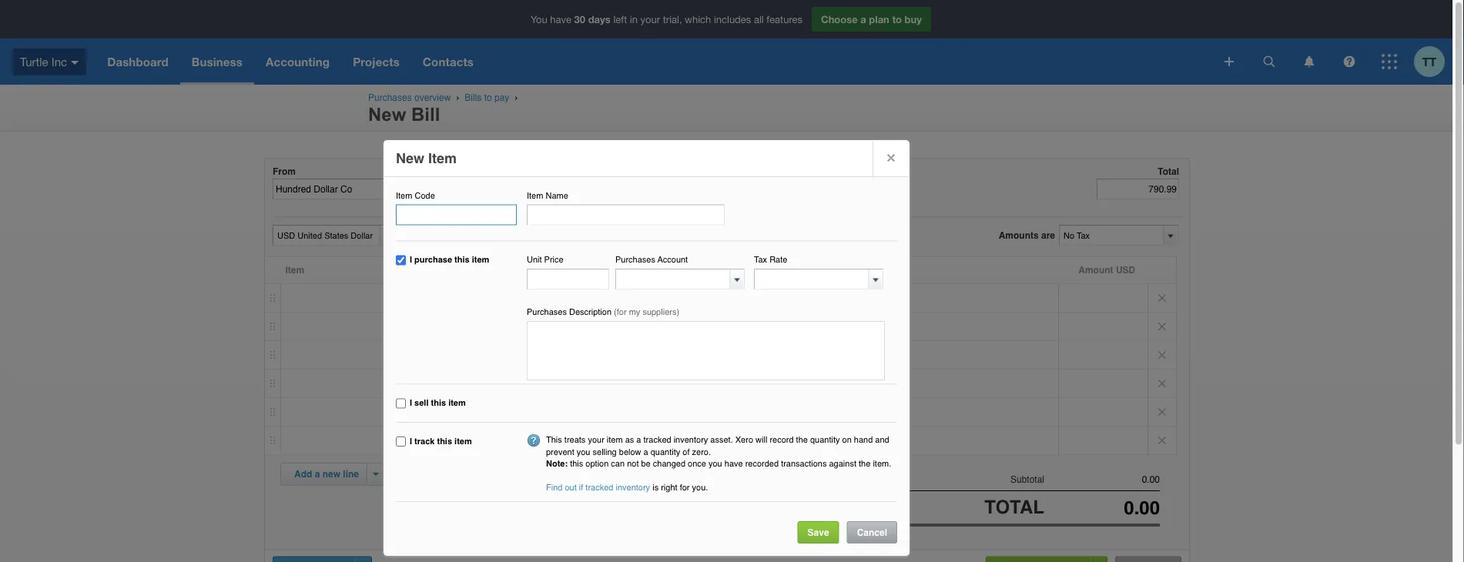Task type: describe. For each thing, give the bounding box(es) containing it.
total
[[985, 497, 1045, 518]]

this inside this treats your item as a tracked inventory asset. xero will record the quantity on hand and prevent you selling below a quantity of zero. note: this option can not be changed once you have recorded transactions against the item.
[[570, 459, 583, 469]]

changed
[[653, 459, 686, 469]]

Reference text field
[[605, 179, 720, 200]]

against
[[829, 459, 857, 469]]

from
[[273, 166, 296, 177]]

reference
[[605, 166, 650, 177]]

0 horizontal spatial description
[[421, 265, 472, 276]]

(for
[[614, 307, 627, 317]]

project
[[558, 469, 588, 480]]

bill
[[411, 104, 440, 125]]

this
[[546, 435, 562, 445]]

out
[[565, 483, 577, 493]]

right
[[661, 483, 678, 493]]

2 horizontal spatial svg image
[[1344, 56, 1356, 67]]

purchases overview › bills to pay › new bill
[[368, 92, 521, 125]]

overview
[[415, 92, 451, 103]]

is
[[653, 483, 659, 493]]

tt
[[1423, 55, 1437, 69]]

purchases overview link
[[368, 92, 451, 103]]

turtle
[[20, 55, 48, 68]]

1 vertical spatial quantity
[[651, 447, 681, 457]]

this treats your item as a tracked inventory asset. xero will record the quantity on hand and prevent you selling below a quantity of zero. note: this option can not be changed once you have recorded transactions against the item.
[[546, 435, 892, 469]]

Item Code text field
[[396, 205, 517, 225]]

total
[[1158, 166, 1180, 177]]

1 › from the left
[[456, 92, 460, 103]]

1 horizontal spatial quantity
[[811, 435, 840, 445]]

add
[[294, 469, 312, 480]]

a inside tt 'banner'
[[861, 13, 867, 25]]

i for i purchase this item
[[410, 255, 412, 265]]

1 vertical spatial unit
[[787, 265, 805, 276]]

item for purchase
[[472, 255, 489, 265]]

I sell this item checkbox
[[396, 399, 406, 409]]

purchases for new bill
[[368, 92, 412, 103]]

recorded
[[746, 459, 779, 469]]

this for purchase
[[455, 255, 470, 265]]

my
[[629, 307, 641, 317]]

Due Date text field
[[519, 180, 582, 199]]

amount
[[1079, 265, 1114, 276]]

tracked inside this treats your item as a tracked inventory asset. xero will record the quantity on hand and prevent you selling below a quantity of zero. note: this option can not be changed once you have recorded transactions against the item.
[[644, 435, 672, 445]]

choose
[[821, 13, 858, 25]]

svg image inside turtle inc popup button
[[71, 61, 79, 65]]

new
[[323, 469, 341, 480]]

1 date from the left
[[431, 166, 451, 177]]

note:
[[546, 459, 568, 469]]

I track this item checkbox
[[396, 437, 406, 447]]

can
[[611, 459, 625, 469]]

assign expenses to a customer or project link
[[394, 463, 598, 486]]

assign
[[405, 469, 435, 480]]

this for sell
[[431, 398, 446, 408]]

will
[[756, 435, 768, 445]]

prevent
[[546, 447, 575, 457]]

subtotal
[[1011, 474, 1045, 485]]

1 horizontal spatial unit price
[[787, 265, 830, 276]]

to inside tt 'banner'
[[893, 13, 902, 25]]

once
[[688, 459, 706, 469]]

plan
[[869, 13, 890, 25]]

rate
[[770, 255, 788, 265]]

0 horizontal spatial the
[[796, 435, 808, 445]]

1 delete line item image from the top
[[1149, 370, 1177, 398]]

i purchase this item
[[410, 255, 489, 265]]

on
[[843, 435, 852, 445]]

suppliers)
[[643, 307, 680, 317]]

add a new line link
[[285, 464, 368, 485]]

cancel link
[[847, 522, 898, 544]]

your inside this treats your item as a tracked inventory asset. xero will record the quantity on hand and prevent you selling below a quantity of zero. note: this option can not be changed once you have recorded transactions against the item.
[[588, 435, 605, 445]]

due
[[518, 166, 535, 177]]

due date
[[518, 166, 558, 177]]

2 › from the left
[[515, 92, 518, 103]]

find out if tracked inventory link
[[546, 483, 650, 493]]

treats
[[565, 435, 586, 445]]

30
[[574, 13, 586, 25]]

as
[[625, 435, 634, 445]]

2 horizontal spatial svg image
[[1382, 54, 1398, 69]]

record
[[770, 435, 794, 445]]

be
[[641, 459, 651, 469]]

asset.
[[711, 435, 733, 445]]

assign expenses to a customer or project
[[405, 469, 588, 480]]

save link
[[798, 522, 840, 544]]

for
[[680, 483, 690, 493]]

purchase
[[415, 255, 452, 265]]

in
[[630, 13, 638, 25]]

1 vertical spatial inventory
[[616, 483, 650, 493]]

selling
[[593, 447, 617, 457]]

transactions
[[781, 459, 827, 469]]

tt button
[[1415, 39, 1453, 85]]

usd
[[1116, 265, 1136, 276]]

1 delete line item image from the top
[[1149, 284, 1177, 312]]

i track this item
[[410, 437, 472, 446]]

turtle inc button
[[0, 39, 96, 85]]

sell
[[415, 398, 429, 408]]

item for item
[[285, 265, 304, 276]]

bills to pay link
[[465, 92, 510, 103]]

code
[[415, 191, 435, 200]]

expenses
[[438, 469, 480, 480]]

Item Name text field
[[527, 205, 725, 225]]



Task type: locate. For each thing, give the bounding box(es) containing it.
new inside purchases overview › bills to pay › new bill
[[368, 104, 406, 125]]

purchases inside purchases overview › bills to pay › new bill
[[368, 92, 412, 103]]

1 horizontal spatial tracked
[[644, 435, 672, 445]]

a left "customer"
[[494, 469, 499, 480]]

the right record
[[796, 435, 808, 445]]

this up project
[[570, 459, 583, 469]]

description down the 'i purchase this item'
[[421, 265, 472, 276]]

unit down item name
[[527, 255, 542, 265]]

days
[[588, 13, 611, 25]]

1 horizontal spatial ›
[[515, 92, 518, 103]]

xero
[[736, 435, 754, 445]]

1 vertical spatial new
[[396, 150, 425, 166]]

0 horizontal spatial unit price
[[527, 255, 564, 265]]

0 horizontal spatial have
[[550, 13, 572, 25]]

amount usd
[[1079, 265, 1136, 276]]

0 horizontal spatial tracked
[[586, 483, 614, 493]]

0 vertical spatial purchases
[[368, 92, 412, 103]]

bills
[[465, 92, 482, 103]]

1 horizontal spatial purchases
[[527, 307, 567, 317]]

4 delete line item image from the top
[[1149, 398, 1177, 426]]

0 horizontal spatial date
[[431, 166, 451, 177]]

tax
[[754, 255, 767, 265]]

you down zero.
[[709, 459, 722, 469]]

0 vertical spatial tracked
[[644, 435, 672, 445]]

item
[[472, 255, 489, 265], [449, 398, 466, 408], [607, 435, 623, 445], [455, 437, 472, 446]]

0 vertical spatial quantity
[[811, 435, 840, 445]]

to left pay
[[484, 92, 492, 103]]

cancel
[[857, 528, 888, 538]]

the
[[796, 435, 808, 445], [859, 459, 871, 469]]

your inside tt 'banner'
[[641, 13, 660, 25]]

1 vertical spatial account
[[846, 265, 883, 276]]

0 horizontal spatial purchases
[[368, 92, 412, 103]]

2 delete line item image from the top
[[1149, 313, 1177, 341]]

1 vertical spatial unit price
[[787, 265, 830, 276]]

navigation
[[96, 39, 1214, 85]]

have
[[550, 13, 572, 25], [725, 459, 743, 469]]

1 horizontal spatial svg image
[[1264, 56, 1276, 67]]

customer
[[502, 469, 543, 480]]

2 vertical spatial to
[[483, 469, 491, 480]]

line
[[343, 469, 359, 480]]

item right sell
[[449, 398, 466, 408]]

1 horizontal spatial have
[[725, 459, 743, 469]]

new down "purchases overview" link
[[368, 104, 406, 125]]

purchases account
[[616, 255, 688, 265]]

None text field
[[274, 226, 378, 245], [1060, 226, 1163, 245], [274, 226, 378, 245], [1060, 226, 1163, 245]]

0 horizontal spatial svg image
[[71, 61, 79, 65]]

tt banner
[[0, 0, 1453, 85]]

new up new
[[396, 150, 425, 166]]

below
[[619, 447, 641, 457]]

0 vertical spatial inventory
[[674, 435, 708, 445]]

to right expenses
[[483, 469, 491, 480]]

unit price down rate
[[787, 265, 830, 276]]

Total text field
[[1097, 179, 1180, 200]]

0 vertical spatial to
[[893, 13, 902, 25]]

item up expenses
[[455, 437, 472, 446]]

1 vertical spatial the
[[859, 459, 871, 469]]

1 horizontal spatial account
[[846, 265, 883, 276]]

1 vertical spatial your
[[588, 435, 605, 445]]

0 vertical spatial delete line item image
[[1149, 370, 1177, 398]]

to inside assign expenses to a customer or project link
[[483, 469, 491, 480]]

1 horizontal spatial date
[[538, 166, 558, 177]]

0 vertical spatial i
[[410, 255, 412, 265]]

unit price down item name
[[527, 255, 564, 265]]

navigation inside tt 'banner'
[[96, 39, 1214, 85]]

1 vertical spatial to
[[484, 92, 492, 103]]

price right qty at the top right of the page
[[808, 265, 830, 276]]

0 horizontal spatial unit
[[527, 255, 542, 265]]

item inside this treats your item as a tracked inventory asset. xero will record the quantity on hand and prevent you selling below a quantity of zero. note: this option can not be changed once you have recorded transactions against the item.
[[607, 435, 623, 445]]

0 horizontal spatial account
[[658, 255, 688, 265]]

item right purchase
[[472, 255, 489, 265]]

0 vertical spatial price
[[544, 255, 564, 265]]

2 i from the top
[[410, 398, 412, 408]]

1 i from the top
[[410, 255, 412, 265]]

to left the buy at the top right of the page
[[893, 13, 902, 25]]

find out if tracked inventory is right for you.
[[546, 483, 708, 493]]

find
[[546, 483, 563, 493]]

1 vertical spatial you
[[709, 459, 722, 469]]

of
[[683, 447, 690, 457]]

0 vertical spatial you
[[577, 447, 591, 457]]

price down name on the left top of the page
[[544, 255, 564, 265]]

0 horizontal spatial price
[[544, 255, 564, 265]]

quantity
[[811, 435, 840, 445], [651, 447, 681, 457]]

you
[[531, 13, 548, 25]]

a right as in the bottom of the page
[[637, 435, 641, 445]]

delete line item image
[[1149, 284, 1177, 312], [1149, 313, 1177, 341], [1149, 341, 1177, 369], [1149, 398, 1177, 426]]

2 date from the left
[[538, 166, 558, 177]]

0 vertical spatial description
[[421, 265, 472, 276]]

3 delete line item image from the top
[[1149, 341, 1177, 369]]

choose a plan to buy
[[821, 13, 922, 25]]

hand
[[854, 435, 873, 445]]

0 vertical spatial have
[[550, 13, 572, 25]]

2 delete line item image from the top
[[1149, 427, 1177, 455]]

which
[[685, 13, 711, 25]]

purchases down item name text box
[[616, 255, 656, 265]]

inventory left is
[[616, 483, 650, 493]]

svg image
[[1382, 54, 1398, 69], [1264, 56, 1276, 67], [71, 61, 79, 65]]

tax rate
[[754, 255, 788, 265]]

0 vertical spatial the
[[796, 435, 808, 445]]

0 horizontal spatial quantity
[[651, 447, 681, 457]]

1 horizontal spatial your
[[641, 13, 660, 25]]

date up "code"
[[431, 166, 451, 177]]

0 horizontal spatial you
[[577, 447, 591, 457]]

a up be
[[644, 447, 649, 457]]

0 horizontal spatial your
[[588, 435, 605, 445]]

i right i sell this item checkbox
[[410, 398, 412, 408]]

unit
[[527, 255, 542, 265], [787, 265, 805, 276]]

2 vertical spatial purchases
[[527, 307, 567, 317]]

item.
[[873, 459, 892, 469]]

2 vertical spatial i
[[410, 437, 412, 446]]

1 horizontal spatial description
[[569, 307, 612, 317]]

purchases description (for my suppliers)
[[527, 307, 680, 317]]

1 horizontal spatial svg image
[[1305, 56, 1315, 67]]

have down xero
[[725, 459, 743, 469]]

you.
[[692, 483, 708, 493]]

description left (for
[[569, 307, 612, 317]]

i for i sell this item
[[410, 398, 412, 408]]

item for treats
[[607, 435, 623, 445]]

more add line options... image
[[373, 473, 379, 476]]

to inside purchases overview › bills to pay › new bill
[[484, 92, 492, 103]]

item
[[428, 150, 457, 166], [396, 191, 413, 200], [527, 191, 543, 200], [285, 265, 304, 276]]

this right purchase
[[455, 255, 470, 265]]

1 vertical spatial i
[[410, 398, 412, 408]]

your up selling
[[588, 435, 605, 445]]

tracked up be
[[644, 435, 672, 445]]

0 vertical spatial new
[[368, 104, 406, 125]]

this right track
[[437, 437, 452, 446]]

item left as in the bottom of the page
[[607, 435, 623, 445]]

0 horizontal spatial ›
[[456, 92, 460, 103]]

› right pay
[[515, 92, 518, 103]]

save
[[808, 528, 830, 538]]

1 vertical spatial delete line item image
[[1149, 427, 1177, 455]]

tracked right if
[[586, 483, 614, 493]]

3 i from the top
[[410, 437, 412, 446]]

1 horizontal spatial price
[[808, 265, 830, 276]]

new item
[[396, 150, 457, 166]]

› left bills
[[456, 92, 460, 103]]

amounts
[[999, 230, 1039, 241]]

1 horizontal spatial inventory
[[674, 435, 708, 445]]

1 horizontal spatial you
[[709, 459, 722, 469]]

1 horizontal spatial the
[[859, 459, 871, 469]]

quantity up 'changed'
[[651, 447, 681, 457]]

i
[[410, 255, 412, 265], [410, 398, 412, 408], [410, 437, 412, 446]]

have inside this treats your item as a tracked inventory asset. xero will record the quantity on hand and prevent you selling below a quantity of zero. note: this option can not be changed once you have recorded transactions against the item.
[[725, 459, 743, 469]]

buy
[[905, 13, 922, 25]]

unit down rate
[[787, 265, 805, 276]]

delete line item image
[[1149, 370, 1177, 398], [1149, 427, 1177, 455]]

item for item code
[[396, 191, 413, 200]]

None text field
[[273, 179, 422, 200], [527, 269, 609, 290], [616, 270, 732, 289], [755, 270, 871, 289], [527, 321, 885, 380], [1045, 475, 1160, 485], [1045, 498, 1160, 519], [273, 179, 422, 200], [527, 269, 609, 290], [616, 270, 732, 289], [755, 270, 871, 289], [527, 321, 885, 380], [1045, 475, 1160, 485], [1045, 498, 1160, 519]]

have inside tt 'banner'
[[550, 13, 572, 25]]

price
[[544, 255, 564, 265], [808, 265, 830, 276]]

›
[[456, 92, 460, 103], [515, 92, 518, 103]]

1 vertical spatial have
[[725, 459, 743, 469]]

you down the treats
[[577, 447, 591, 457]]

track
[[415, 437, 435, 446]]

item for sell
[[449, 398, 466, 408]]

this right sell
[[431, 398, 446, 408]]

not
[[627, 459, 639, 469]]

1 vertical spatial purchases
[[616, 255, 656, 265]]

I purchase this item checkbox
[[396, 255, 406, 266]]

inventory inside this treats your item as a tracked inventory asset. xero will record the quantity on hand and prevent you selling below a quantity of zero. note: this option can not be changed once you have recorded transactions against the item.
[[674, 435, 708, 445]]

1 horizontal spatial unit
[[787, 265, 805, 276]]

0 horizontal spatial inventory
[[616, 483, 650, 493]]

this for track
[[437, 437, 452, 446]]

amounts are
[[999, 230, 1056, 241]]

qty
[[754, 265, 769, 276]]

name
[[546, 191, 568, 200]]

tracked
[[644, 435, 672, 445], [586, 483, 614, 493]]

a right add
[[315, 469, 320, 480]]

pay
[[495, 92, 510, 103]]

a
[[861, 13, 867, 25], [637, 435, 641, 445], [644, 447, 649, 457], [494, 469, 499, 480], [315, 469, 320, 480]]

1 vertical spatial description
[[569, 307, 612, 317]]

2 horizontal spatial purchases
[[616, 255, 656, 265]]

the left item.
[[859, 459, 871, 469]]

purchases left (for
[[527, 307, 567, 317]]

1 vertical spatial tracked
[[586, 483, 614, 493]]

item for track
[[455, 437, 472, 446]]

item code
[[396, 191, 435, 200]]

includes
[[714, 13, 751, 25]]

0 vertical spatial account
[[658, 255, 688, 265]]

turtle inc
[[20, 55, 67, 68]]

item for item name
[[527, 191, 543, 200]]

new
[[402, 183, 424, 194]]

your right in
[[641, 13, 660, 25]]

inventory up of at the bottom of the page
[[674, 435, 708, 445]]

option
[[586, 459, 609, 469]]

your
[[641, 13, 660, 25], [588, 435, 605, 445]]

you have 30 days left in your trial, which includes all features
[[531, 13, 803, 25]]

inc
[[52, 55, 67, 68]]

Date text field
[[431, 180, 495, 199]]

i sell this item
[[410, 398, 466, 408]]

all
[[754, 13, 764, 25]]

i right i track this item checkbox
[[410, 437, 412, 446]]

features
[[767, 13, 803, 25]]

i for i track this item
[[410, 437, 412, 446]]

i right i purchase this item checkbox
[[410, 255, 412, 265]]

account
[[658, 255, 688, 265], [846, 265, 883, 276]]

0 vertical spatial unit
[[527, 255, 542, 265]]

trial,
[[663, 13, 682, 25]]

purchases up bill
[[368, 92, 412, 103]]

purchases for (for my suppliers)
[[527, 307, 567, 317]]

svg image
[[1305, 56, 1315, 67], [1344, 56, 1356, 67], [1225, 57, 1234, 66]]

have left 30 at the left top of page
[[550, 13, 572, 25]]

date
[[431, 166, 451, 177], [538, 166, 558, 177]]

0 horizontal spatial svg image
[[1225, 57, 1234, 66]]

date up due date text field
[[538, 166, 558, 177]]

0 vertical spatial unit price
[[527, 255, 564, 265]]

1 vertical spatial price
[[808, 265, 830, 276]]

quantity left 'on'
[[811, 435, 840, 445]]

are
[[1042, 230, 1056, 241]]

or
[[546, 469, 555, 480]]

unit price
[[527, 255, 564, 265], [787, 265, 830, 276]]

0 vertical spatial your
[[641, 13, 660, 25]]

a left plan
[[861, 13, 867, 25]]



Task type: vqa. For each thing, say whether or not it's contained in the screenshot.
number,
no



